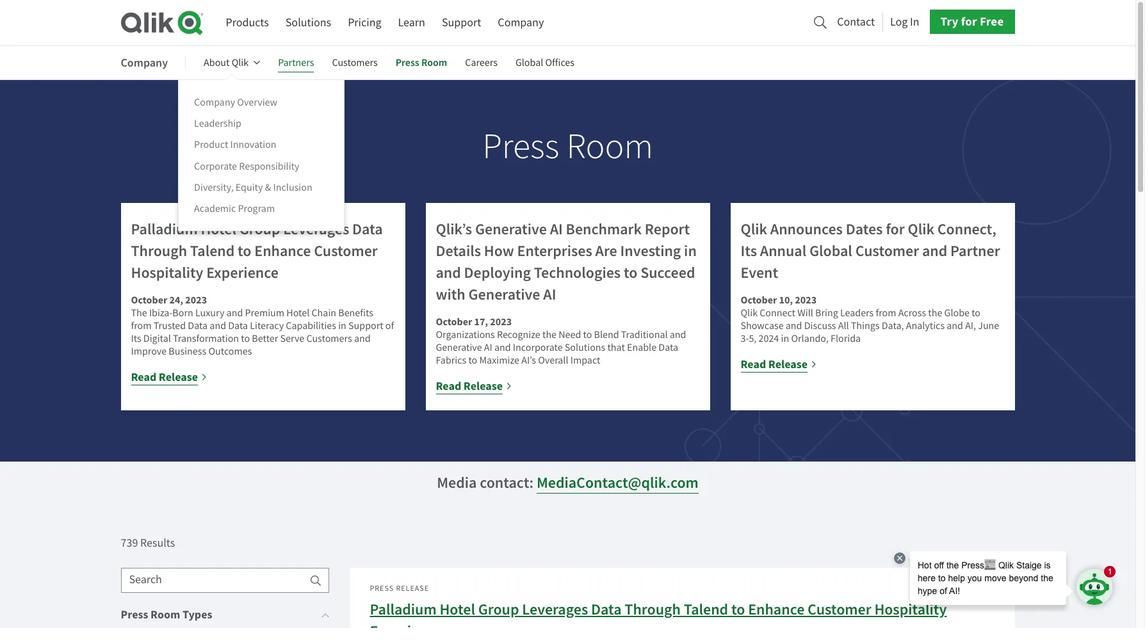 Task type: vqa. For each thing, say whether or not it's contained in the screenshot.
the bottommost streaming
no



Task type: describe. For each thing, give the bounding box(es) containing it.
its inside october 24, 2023 the ibiza-born luxury and premium hotel chain benefits from trusted data and data literacy capabilities in support of its digital transformation to better serve customers and improve business outcomes
[[131, 333, 141, 345]]

partners link
[[278, 47, 314, 78]]

qlik announces dates for qlik connect, its annual global customer and partner event
[[741, 219, 1001, 283]]

talend inside the palladium hotel group leverages data through talend to enhance customer hospitality experience
[[190, 241, 235, 261]]

luxury
[[195, 307, 225, 320]]

recognize
[[497, 329, 541, 342]]

hotel inside october 24, 2023 the ibiza-born luxury and premium hotel chain benefits from trusted data and data literacy capabilities in support of its digital transformation to better serve customers and improve business outcomes
[[287, 307, 310, 320]]

read release for palladium hotel group leverages data through talend to enhance customer hospitality experience
[[131, 370, 198, 385]]

from inside october 24, 2023 the ibiza-born luxury and premium hotel chain benefits from trusted data and data literacy capabilities in support of its digital transformation to better serve customers and improve business outcomes
[[131, 320, 152, 333]]

1 vertical spatial room
[[567, 124, 654, 169]]

mediacontact@qlik.com link
[[537, 473, 699, 494]]

24,
[[169, 294, 183, 307]]

log in
[[891, 15, 920, 29]]

1 vertical spatial palladium hotel group leverages data through talend to enhance customer hospitality experience link
[[370, 600, 947, 629]]

group inside the palladium hotel group leverages data through talend to enhance customer hospitality experience
[[239, 219, 280, 240]]

global inside company menu bar
[[516, 56, 544, 69]]

through inside press release palladium hotel group leverages data through talend to enhance customer hospitality experience
[[625, 600, 681, 620]]

academic
[[194, 202, 236, 215]]

experience inside the palladium hotel group leverages data through talend to enhance customer hospitality experience
[[206, 263, 279, 283]]

for inside the "try for free" 'link'
[[962, 14, 978, 30]]

2023 for enterprises
[[490, 315, 512, 329]]

born
[[173, 307, 193, 320]]

connect
[[760, 307, 796, 320]]

and down the benefits
[[354, 333, 371, 345]]

data,
[[882, 320, 904, 333]]

and right traditional on the bottom right of the page
[[670, 329, 687, 342]]

qlik's generative ai benchmark report details how enterprises are investing in and deploying technologies to succeed with generative ai link
[[436, 219, 697, 305]]

maximize
[[480, 354, 520, 367]]

product
[[194, 139, 228, 151]]

release for qlik's generative ai benchmark report details how enterprises are investing in and deploying technologies to succeed with generative ai
[[464, 379, 503, 394]]

things
[[852, 320, 880, 333]]

release inside press release palladium hotel group leverages data through talend to enhance customer hospitality experience
[[396, 584, 429, 594]]

the
[[131, 307, 147, 320]]

to inside qlik's generative ai benchmark report details how enterprises are investing in and deploying technologies to succeed with generative ai
[[624, 263, 638, 283]]

customer for for
[[856, 241, 920, 261]]

739
[[121, 536, 138, 551]]

careers
[[465, 56, 498, 69]]

read release link for qlik's generative ai benchmark report details how enterprises are investing in and deploying technologies to succeed with generative ai
[[436, 377, 513, 395]]

1 vertical spatial press room
[[483, 124, 654, 169]]

pricing
[[348, 15, 382, 30]]

company menu bar
[[121, 47, 593, 231]]

qlik inside october 10, 2023 qlik connect will bring leaders from across the globe to showcase and discuss all things data, analytics and ai, june 3-5, 2024 in orlando, florida
[[741, 307, 758, 320]]

experience inside press release palladium hotel group leverages data through talend to enhance customer hospitality experience
[[370, 622, 442, 629]]

ibiza-
[[149, 307, 173, 320]]

florida
[[831, 333, 861, 345]]

details
[[436, 241, 481, 261]]

pricing link
[[348, 11, 382, 35]]

0 vertical spatial generative
[[475, 219, 547, 240]]

impact
[[571, 354, 601, 367]]

premium
[[245, 307, 285, 320]]

product innovation
[[194, 139, 277, 151]]

go to the home page. image
[[121, 10, 203, 35]]

support link
[[442, 11, 481, 35]]

will
[[798, 307, 814, 320]]

qlik left connect,
[[908, 219, 935, 240]]

and right luxury
[[227, 307, 243, 320]]

hotel inside press release palladium hotel group leverages data through talend to enhance customer hospitality experience
[[440, 600, 475, 620]]

learn
[[398, 15, 425, 30]]

equity
[[236, 181, 263, 194]]

through inside the palladium hotel group leverages data through talend to enhance customer hospitality experience
[[131, 241, 187, 261]]

need
[[559, 329, 581, 342]]

enhance inside press release palladium hotel group leverages data through talend to enhance customer hospitality experience
[[749, 600, 805, 620]]

technologies
[[534, 263, 621, 283]]

1 vertical spatial generative
[[469, 285, 540, 305]]

serve
[[280, 333, 305, 345]]

october 17, 2023 organizations recognize the need to blend traditional and generative ai and incorporate solutions that enable data fabrics to maximize ai's overall impact
[[436, 315, 687, 367]]

support inside menu bar
[[442, 15, 481, 30]]

partner
[[951, 241, 1001, 261]]

in inside october 24, 2023 the ibiza-born luxury and premium hotel chain benefits from trusted data and data literacy capabilities in support of its digital transformation to better serve customers and improve business outcomes
[[338, 320, 347, 333]]

room for press room types dropdown button
[[151, 608, 180, 623]]

leadership
[[194, 117, 242, 130]]

and inside qlik's generative ai benchmark report details how enterprises are investing in and deploying technologies to succeed with generative ai
[[436, 263, 461, 283]]

globe
[[945, 307, 970, 320]]

data inside the palladium hotel group leverages data through talend to enhance customer hospitality experience
[[352, 219, 383, 240]]

benchmark
[[566, 219, 642, 240]]

to inside october 10, 2023 qlik connect will bring leaders from across the globe to showcase and discuss all things data, analytics and ai, june 3-5, 2024 in orlando, florida
[[972, 307, 981, 320]]

all
[[839, 320, 849, 333]]

room for press room link
[[422, 56, 447, 69]]

hotel inside the palladium hotel group leverages data through talend to enhance customer hospitality experience
[[201, 219, 236, 240]]

about qlik link
[[204, 47, 260, 78]]

innovation
[[230, 139, 277, 151]]

incorporate
[[513, 342, 563, 354]]

1 vertical spatial ai
[[544, 285, 556, 305]]

global offices
[[516, 56, 575, 69]]

announces
[[771, 219, 843, 240]]

offices
[[546, 56, 575, 69]]

its inside qlik announces dates for qlik connect, its annual global customer and partner event
[[741, 241, 757, 261]]

menu bar inside qlik main "element"
[[226, 11, 544, 35]]

better
[[252, 333, 278, 345]]

overall
[[538, 354, 569, 367]]

annual
[[761, 241, 807, 261]]

739 results
[[121, 536, 175, 551]]

about qlik
[[204, 56, 249, 69]]

company for company link
[[498, 15, 544, 30]]

in
[[911, 15, 920, 29]]

of
[[386, 320, 394, 333]]

solutions link
[[286, 11, 331, 35]]

october 10, 2023 qlik connect will bring leaders from across the globe to showcase and discuss all things data, analytics and ai, june 3-5, 2024 in orlando, florida
[[741, 294, 1000, 345]]

the inside october 10, 2023 qlik connect will bring leaders from across the globe to showcase and discuss all things data, analytics and ai, june 3-5, 2024 in orlando, florida
[[929, 307, 943, 320]]

press inside company menu bar
[[396, 56, 420, 69]]

0 vertical spatial ai
[[550, 219, 563, 240]]

business
[[169, 345, 206, 358]]

media
[[437, 473, 477, 493]]

results
[[140, 536, 175, 551]]

types
[[183, 608, 212, 623]]

support inside october 24, 2023 the ibiza-born luxury and premium hotel chain benefits from trusted data and data literacy capabilities in support of its digital transformation to better serve customers and improve business outcomes
[[349, 320, 384, 333]]

press inside dropdown button
[[121, 608, 148, 623]]

about qlik menu
[[178, 79, 345, 231]]

company inside the about qlik menu
[[194, 96, 235, 109]]

to inside the palladium hotel group leverages data through talend to enhance customer hospitality experience
[[238, 241, 252, 261]]

digital
[[143, 333, 171, 345]]

responsibility
[[239, 160, 300, 173]]

read for qlik announces dates for qlik connect, its annual global customer and partner event
[[741, 357, 767, 372]]

from inside october 10, 2023 qlik connect will bring leaders from across the globe to showcase and discuss all things data, analytics and ai, june 3-5, 2024 in orlando, florida
[[876, 307, 897, 320]]

learn link
[[398, 11, 425, 35]]

and left ai,
[[947, 320, 964, 333]]

press inside press release palladium hotel group leverages data through talend to enhance customer hospitality experience
[[370, 584, 394, 594]]

orlando,
[[792, 333, 829, 345]]

benefits
[[339, 307, 373, 320]]

customers inside october 24, 2023 the ibiza-born luxury and premium hotel chain benefits from trusted data and data literacy capabilities in support of its digital transformation to better serve customers and improve business outcomes
[[307, 333, 352, 345]]

october 24, 2023 the ibiza-born luxury and premium hotel chain benefits from trusted data and data literacy capabilities in support of its digital transformation to better serve customers and improve business outcomes
[[131, 294, 394, 358]]

customers inside company menu bar
[[332, 56, 378, 69]]

with
[[436, 285, 466, 305]]

and left ai's on the bottom of the page
[[495, 342, 511, 354]]

to inside october 24, 2023 the ibiza-born luxury and premium hotel chain benefits from trusted data and data literacy capabilities in support of its digital transformation to better serve customers and improve business outcomes
[[241, 333, 250, 345]]

literacy
[[250, 320, 284, 333]]

inclusion
[[273, 181, 313, 194]]

in inside october 10, 2023 qlik connect will bring leaders from across the globe to showcase and discuss all things data, analytics and ai, june 3-5, 2024 in orlando, florida
[[781, 333, 790, 345]]

improve
[[131, 345, 167, 358]]

log in link
[[891, 11, 920, 33]]

diversity, equity & inclusion
[[194, 181, 313, 194]]



Task type: locate. For each thing, give the bounding box(es) containing it.
2 vertical spatial company
[[194, 96, 235, 109]]

product innovation link
[[194, 138, 277, 152]]

the left globe
[[929, 307, 943, 320]]

event
[[741, 263, 779, 283]]

read release link down business
[[131, 369, 208, 386]]

0 horizontal spatial read release
[[131, 370, 198, 385]]

2023 for annual
[[795, 294, 817, 307]]

1 horizontal spatial read release link
[[436, 377, 513, 395]]

bring
[[816, 307, 839, 320]]

0 horizontal spatial global
[[516, 56, 544, 69]]

1 horizontal spatial group
[[478, 600, 519, 620]]

0 horizontal spatial company
[[121, 55, 168, 70]]

log
[[891, 15, 908, 29]]

2 horizontal spatial in
[[781, 333, 790, 345]]

2023 inside october 24, 2023 the ibiza-born luxury and premium hotel chain benefits from trusted data and data literacy capabilities in support of its digital transformation to better serve customers and improve business outcomes
[[185, 294, 207, 307]]

0 horizontal spatial october
[[131, 294, 167, 307]]

1 vertical spatial experience
[[370, 622, 442, 629]]

company for company menu bar
[[121, 55, 168, 70]]

read down fabrics
[[436, 379, 462, 394]]

1 vertical spatial hotel
[[287, 307, 310, 320]]

in up succeed
[[684, 241, 697, 261]]

1 vertical spatial global
[[810, 241, 853, 261]]

0 horizontal spatial 2023
[[185, 294, 207, 307]]

traditional
[[621, 329, 668, 342]]

read release link down fabrics
[[436, 377, 513, 395]]

read release for qlik's generative ai benchmark report details how enterprises are investing in and deploying technologies to succeed with generative ai
[[436, 379, 503, 394]]

in right chain
[[338, 320, 347, 333]]

2023 inside october 17, 2023 organizations recognize the need to blend traditional and generative ai and incorporate solutions that enable data fabrics to maximize ai's overall impact
[[490, 315, 512, 329]]

0 horizontal spatial for
[[886, 219, 905, 240]]

leverages
[[283, 219, 349, 240], [522, 600, 588, 620]]

0 vertical spatial room
[[422, 56, 447, 69]]

and up with
[[436, 263, 461, 283]]

1 horizontal spatial press room
[[483, 124, 654, 169]]

customers
[[332, 56, 378, 69], [307, 333, 352, 345]]

and inside qlik announces dates for qlik connect, its annual global customer and partner event
[[923, 241, 948, 261]]

palladium inside press release palladium hotel group leverages data through talend to enhance customer hospitality experience
[[370, 600, 437, 620]]

the
[[929, 307, 943, 320], [543, 329, 557, 342]]

0 vertical spatial global
[[516, 56, 544, 69]]

2023 for to
[[185, 294, 207, 307]]

0 horizontal spatial in
[[338, 320, 347, 333]]

0 vertical spatial leverages
[[283, 219, 349, 240]]

chain
[[312, 307, 336, 320]]

hospitality inside the palladium hotel group leverages data through talend to enhance customer hospitality experience
[[131, 263, 203, 283]]

hospitality inside press release palladium hotel group leverages data through talend to enhance customer hospitality experience
[[875, 600, 947, 620]]

0 horizontal spatial from
[[131, 320, 152, 333]]

0 vertical spatial company
[[498, 15, 544, 30]]

company up global offices link
[[498, 15, 544, 30]]

the inside october 17, 2023 organizations recognize the need to blend traditional and generative ai and incorporate solutions that enable data fabrics to maximize ai's overall impact
[[543, 329, 557, 342]]

0 horizontal spatial support
[[349, 320, 384, 333]]

read release down improve
[[131, 370, 198, 385]]

0 horizontal spatial enhance
[[255, 241, 311, 261]]

its
[[741, 241, 757, 261], [131, 333, 141, 345]]

read down improve
[[131, 370, 157, 385]]

corporate
[[194, 160, 237, 173]]

deploying
[[464, 263, 531, 283]]

talend
[[190, 241, 235, 261], [684, 600, 729, 620]]

room inside company menu bar
[[422, 56, 447, 69]]

connect,
[[938, 219, 997, 240]]

2 vertical spatial generative
[[436, 342, 482, 354]]

1 horizontal spatial company
[[194, 96, 235, 109]]

palladium hotel group leverages data through talend to enhance customer hospitality experience
[[131, 219, 383, 283]]

for right try
[[962, 14, 978, 30]]

1 horizontal spatial through
[[625, 600, 681, 620]]

1 horizontal spatial read release
[[436, 379, 503, 394]]

0 horizontal spatial room
[[151, 608, 180, 623]]

enterprises
[[517, 241, 593, 261]]

1 vertical spatial solutions
[[565, 342, 606, 354]]

ai down 17, on the left of page
[[484, 342, 493, 354]]

contact
[[838, 15, 875, 29]]

2 horizontal spatial company
[[498, 15, 544, 30]]

read for qlik's generative ai benchmark report details how enterprises are investing in and deploying technologies to succeed with generative ai
[[436, 379, 462, 394]]

17,
[[474, 315, 488, 329]]

transformation
[[173, 333, 239, 345]]

2023 inside october 10, 2023 qlik connect will bring leaders from across the globe to showcase and discuss all things data, analytics and ai, june 3-5, 2024 in orlando, florida
[[795, 294, 817, 307]]

in inside qlik's generative ai benchmark report details how enterprises are investing in and deploying technologies to succeed with generative ai
[[684, 241, 697, 261]]

palladium inside the palladium hotel group leverages data through talend to enhance customer hospitality experience
[[131, 219, 198, 240]]

for inside qlik announces dates for qlik connect, its annual global customer and partner event
[[886, 219, 905, 240]]

1 horizontal spatial october
[[436, 315, 472, 329]]

0 horizontal spatial palladium
[[131, 219, 198, 240]]

enable
[[627, 342, 657, 354]]

0 vertical spatial press room
[[396, 56, 447, 69]]

october for palladium hotel group leverages data through talend to enhance customer hospitality experience
[[131, 294, 167, 307]]

data inside press release palladium hotel group leverages data through talend to enhance customer hospitality experience
[[592, 600, 622, 620]]

read release link down 2024
[[741, 356, 818, 374]]

read release down fabrics
[[436, 379, 503, 394]]

capabilities
[[286, 320, 336, 333]]

0 horizontal spatial read
[[131, 370, 157, 385]]

0 horizontal spatial group
[[239, 219, 280, 240]]

1 horizontal spatial from
[[876, 307, 897, 320]]

2023 right 10, at the right of page
[[795, 294, 817, 307]]

leverages inside the palladium hotel group leverages data through talend to enhance customer hospitality experience
[[283, 219, 349, 240]]

2 horizontal spatial october
[[741, 294, 777, 307]]

2 vertical spatial room
[[151, 608, 180, 623]]

read down '5,'
[[741, 357, 767, 372]]

report
[[645, 219, 690, 240]]

academic program
[[194, 202, 275, 215]]

media contact: mediacontact@qlik.com
[[437, 473, 699, 493]]

0 horizontal spatial hospitality
[[131, 263, 203, 283]]

0 horizontal spatial solutions
[[286, 15, 331, 30]]

1 vertical spatial through
[[625, 600, 681, 620]]

fabrics
[[436, 354, 467, 367]]

read release for qlik announces dates for qlik connect, its annual global customer and partner event
[[741, 357, 808, 372]]

1 horizontal spatial 2023
[[490, 315, 512, 329]]

1 horizontal spatial enhance
[[749, 600, 805, 620]]

1 vertical spatial leverages
[[522, 600, 588, 620]]

enhance inside the palladium hotel group leverages data through talend to enhance customer hospitality experience
[[255, 241, 311, 261]]

0 horizontal spatial leverages
[[283, 219, 349, 240]]

2 vertical spatial hotel
[[440, 600, 475, 620]]

release
[[769, 357, 808, 372], [159, 370, 198, 385], [464, 379, 503, 394], [396, 584, 429, 594]]

0 vertical spatial customers
[[332, 56, 378, 69]]

solutions
[[286, 15, 331, 30], [565, 342, 606, 354]]

1 horizontal spatial hospitality
[[875, 600, 947, 620]]

press release palladium hotel group leverages data through talend to enhance customer hospitality experience
[[370, 584, 947, 629]]

customers down chain
[[307, 333, 352, 345]]

data
[[352, 219, 383, 240], [188, 320, 208, 333], [228, 320, 248, 333], [659, 342, 679, 354], [592, 600, 622, 620]]

customers link
[[332, 47, 378, 78]]

october for qlik announces dates for qlik connect, its annual global customer and partner event
[[741, 294, 777, 307]]

2024
[[759, 333, 779, 345]]

1 horizontal spatial solutions
[[565, 342, 606, 354]]

october inside october 24, 2023 the ibiza-born luxury and premium hotel chain benefits from trusted data and data literacy capabilities in support of its digital transformation to better serve customers and improve business outcomes
[[131, 294, 167, 307]]

qlik main element
[[226, 10, 1015, 35]]

global left offices
[[516, 56, 544, 69]]

read release link
[[741, 356, 818, 374], [131, 369, 208, 386], [436, 377, 513, 395]]

program
[[238, 202, 275, 215]]

1 horizontal spatial room
[[422, 56, 447, 69]]

0 vertical spatial hospitality
[[131, 263, 203, 283]]

read release link for palladium hotel group leverages data through talend to enhance customer hospitality experience
[[131, 369, 208, 386]]

2 horizontal spatial read release
[[741, 357, 808, 372]]

group inside press release palladium hotel group leverages data through talend to enhance customer hospitality experience
[[478, 600, 519, 620]]

october inside october 17, 2023 organizations recognize the need to blend traditional and generative ai and incorporate solutions that enable data fabrics to maximize ai's overall impact
[[436, 315, 472, 329]]

support up careers
[[442, 15, 481, 30]]

1 vertical spatial hospitality
[[875, 600, 947, 620]]

press
[[396, 56, 420, 69], [483, 124, 560, 169], [370, 584, 394, 594], [121, 608, 148, 623]]

1 vertical spatial palladium
[[370, 600, 437, 620]]

showcase
[[741, 320, 784, 333]]

0 vertical spatial palladium hotel group leverages data through talend to enhance customer hospitality experience link
[[131, 219, 383, 283]]

partners
[[278, 56, 314, 69]]

menu bar
[[226, 11, 544, 35]]

1 vertical spatial customers
[[307, 333, 352, 345]]

succeed
[[641, 263, 696, 283]]

read for palladium hotel group leverages data through talend to enhance customer hospitality experience
[[131, 370, 157, 385]]

generative up how
[[475, 219, 547, 240]]

0 vertical spatial through
[[131, 241, 187, 261]]

investing
[[621, 241, 681, 261]]

2023
[[185, 294, 207, 307], [795, 294, 817, 307], [490, 315, 512, 329]]

0 vertical spatial talend
[[190, 241, 235, 261]]

from up improve
[[131, 320, 152, 333]]

read release down 2024
[[741, 357, 808, 372]]

2 horizontal spatial 2023
[[795, 294, 817, 307]]

&
[[265, 181, 271, 194]]

1 horizontal spatial talend
[[684, 600, 729, 620]]

1 vertical spatial its
[[131, 333, 141, 345]]

products
[[226, 15, 269, 30]]

try for free link
[[930, 10, 1015, 34]]

2 horizontal spatial hotel
[[440, 600, 475, 620]]

customer for leverages
[[314, 241, 378, 261]]

1 vertical spatial company
[[121, 55, 168, 70]]

and
[[923, 241, 948, 261], [436, 263, 461, 283], [227, 307, 243, 320], [210, 320, 226, 333], [786, 320, 803, 333], [947, 320, 964, 333], [670, 329, 687, 342], [354, 333, 371, 345], [495, 342, 511, 354]]

to
[[238, 241, 252, 261], [624, 263, 638, 283], [972, 307, 981, 320], [583, 329, 592, 342], [241, 333, 250, 345], [469, 354, 478, 367], [732, 600, 745, 620]]

qlik announces dates for qlik connect, its annual global customer and partner event link
[[741, 219, 1001, 283]]

outcomes
[[209, 345, 252, 358]]

october left 17, on the left of page
[[436, 315, 472, 329]]

1 horizontal spatial read
[[436, 379, 462, 394]]

solutions inside qlik main "element"
[[286, 15, 331, 30]]

1 vertical spatial support
[[349, 320, 384, 333]]

1 horizontal spatial support
[[442, 15, 481, 30]]

october inside october 10, 2023 qlik connect will bring leaders from across the globe to showcase and discuss all things data, analytics and ai, june 3-5, 2024 in orlando, florida
[[741, 294, 777, 307]]

0 vertical spatial support
[[442, 15, 481, 30]]

global inside qlik announces dates for qlik connect, its annual global customer and partner event
[[810, 241, 853, 261]]

release for palladium hotel group leverages data through talend to enhance customer hospitality experience
[[159, 370, 198, 385]]

that
[[608, 342, 625, 354]]

from left across on the right
[[876, 307, 897, 320]]

qlik's
[[436, 219, 472, 240]]

2023 right 24,
[[185, 294, 207, 307]]

1 horizontal spatial in
[[684, 241, 697, 261]]

qlik's generative ai benchmark report details how enterprises are investing in and deploying technologies to succeed with generative ai
[[436, 219, 697, 305]]

generative down 17, on the left of page
[[436, 342, 482, 354]]

contact link
[[838, 11, 875, 33]]

customer inside the palladium hotel group leverages data through talend to enhance customer hospitality experience
[[314, 241, 378, 261]]

are
[[596, 241, 618, 261]]

1 horizontal spatial global
[[810, 241, 853, 261]]

data inside october 17, 2023 organizations recognize the need to blend traditional and generative ai and incorporate solutions that enable data fabrics to maximize ai's overall impact
[[659, 342, 679, 354]]

company up leadership link
[[194, 96, 235, 109]]

ai down technologies on the top
[[544, 285, 556, 305]]

read release link for qlik announces dates for qlik connect, its annual global customer and partner event
[[741, 356, 818, 374]]

1 horizontal spatial hotel
[[287, 307, 310, 320]]

generative inside october 17, 2023 organizations recognize the need to blend traditional and generative ai and incorporate solutions that enable data fabrics to maximize ai's overall impact
[[436, 342, 482, 354]]

0 vertical spatial for
[[962, 14, 978, 30]]

company overview
[[194, 96, 278, 109]]

1 vertical spatial group
[[478, 600, 519, 620]]

company link
[[498, 11, 544, 35]]

read
[[741, 357, 767, 372], [131, 370, 157, 385], [436, 379, 462, 394]]

free
[[980, 14, 1004, 30]]

1 vertical spatial talend
[[684, 600, 729, 620]]

1 vertical spatial for
[[886, 219, 905, 240]]

2 horizontal spatial read
[[741, 357, 767, 372]]

generative down deploying
[[469, 285, 540, 305]]

in right 2024
[[781, 333, 790, 345]]

try
[[941, 14, 959, 30]]

qlik up '5,'
[[741, 307, 758, 320]]

october up showcase
[[741, 294, 777, 307]]

october for qlik's generative ai benchmark report details how enterprises are investing in and deploying technologies to succeed with generative ai
[[436, 315, 472, 329]]

0 horizontal spatial read release link
[[131, 369, 208, 386]]

1 horizontal spatial leverages
[[522, 600, 588, 620]]

support left of
[[349, 320, 384, 333]]

10,
[[780, 294, 793, 307]]

corporate responsibility link
[[194, 159, 300, 173]]

1 horizontal spatial the
[[929, 307, 943, 320]]

1 horizontal spatial palladium
[[370, 600, 437, 620]]

october
[[131, 294, 167, 307], [741, 294, 777, 307], [436, 315, 472, 329]]

global offices link
[[516, 47, 575, 78]]

0 horizontal spatial experience
[[206, 263, 279, 283]]

its up event on the top of the page
[[741, 241, 757, 261]]

0 vertical spatial group
[[239, 219, 280, 240]]

careers link
[[465, 47, 498, 78]]

qlik inside company menu bar
[[232, 56, 249, 69]]

the left need
[[543, 329, 557, 342]]

company inside qlik main "element"
[[498, 15, 544, 30]]

hotel
[[201, 219, 236, 240], [287, 307, 310, 320], [440, 600, 475, 620]]

global down "announces"
[[810, 241, 853, 261]]

0 horizontal spatial press room
[[396, 56, 447, 69]]

menu bar containing products
[[226, 11, 544, 35]]

how
[[484, 241, 514, 261]]

2 vertical spatial ai
[[484, 342, 493, 354]]

room inside dropdown button
[[151, 608, 180, 623]]

company overview link
[[194, 96, 278, 110]]

customer inside qlik announces dates for qlik connect, its annual global customer and partner event
[[856, 241, 920, 261]]

blend
[[594, 329, 619, 342]]

press room
[[396, 56, 447, 69], [483, 124, 654, 169]]

through
[[131, 241, 187, 261], [625, 600, 681, 620]]

0 vertical spatial solutions
[[286, 15, 331, 30]]

solutions up partners link
[[286, 15, 331, 30]]

1 horizontal spatial its
[[741, 241, 757, 261]]

ai inside october 17, 2023 organizations recognize the need to blend traditional and generative ai and incorporate solutions that enable data fabrics to maximize ai's overall impact
[[484, 342, 493, 354]]

across
[[899, 307, 927, 320]]

0 horizontal spatial the
[[543, 329, 557, 342]]

discuss
[[805, 320, 837, 333]]

2 horizontal spatial read release link
[[741, 356, 818, 374]]

its left digital
[[131, 333, 141, 345]]

qlik up annual
[[741, 219, 768, 240]]

0 vertical spatial the
[[929, 307, 943, 320]]

talend inside press release palladium hotel group leverages data through talend to enhance customer hospitality experience
[[684, 600, 729, 620]]

and down connect,
[[923, 241, 948, 261]]

1 horizontal spatial for
[[962, 14, 978, 30]]

2023 right 17, on the left of page
[[490, 315, 512, 329]]

ai,
[[966, 320, 977, 333]]

0 vertical spatial experience
[[206, 263, 279, 283]]

try for free
[[941, 14, 1004, 30]]

1 vertical spatial the
[[543, 329, 557, 342]]

qlik right about
[[232, 56, 249, 69]]

1 vertical spatial enhance
[[749, 600, 805, 620]]

ai up the enterprises
[[550, 219, 563, 240]]

company down 'go to the home page.' image
[[121, 55, 168, 70]]

october left 24,
[[131, 294, 167, 307]]

overview
[[237, 96, 278, 109]]

solutions inside october 17, 2023 organizations recognize the need to blend traditional and generative ai and incorporate solutions that enable data fabrics to maximize ai's overall impact
[[565, 342, 606, 354]]

solutions left that
[[565, 342, 606, 354]]

to inside press release palladium hotel group leverages data through talend to enhance customer hospitality experience
[[732, 600, 745, 620]]

press room inside company menu bar
[[396, 56, 447, 69]]

customers down pricing
[[332, 56, 378, 69]]

and up the outcomes
[[210, 320, 226, 333]]

enhance
[[255, 241, 311, 261], [749, 600, 805, 620]]

leverages inside press release palladium hotel group leverages data through talend to enhance customer hospitality experience
[[522, 600, 588, 620]]

0 vertical spatial hotel
[[201, 219, 236, 240]]

for right dates
[[886, 219, 905, 240]]

customer
[[314, 241, 378, 261], [856, 241, 920, 261], [808, 600, 872, 620]]

release for qlik announces dates for qlik connect, its annual global customer and partner event
[[769, 357, 808, 372]]

analytics
[[907, 320, 945, 333]]

0 horizontal spatial talend
[[190, 241, 235, 261]]

and left discuss
[[786, 320, 803, 333]]

customer inside press release palladium hotel group leverages data through talend to enhance customer hospitality experience
[[808, 600, 872, 620]]



